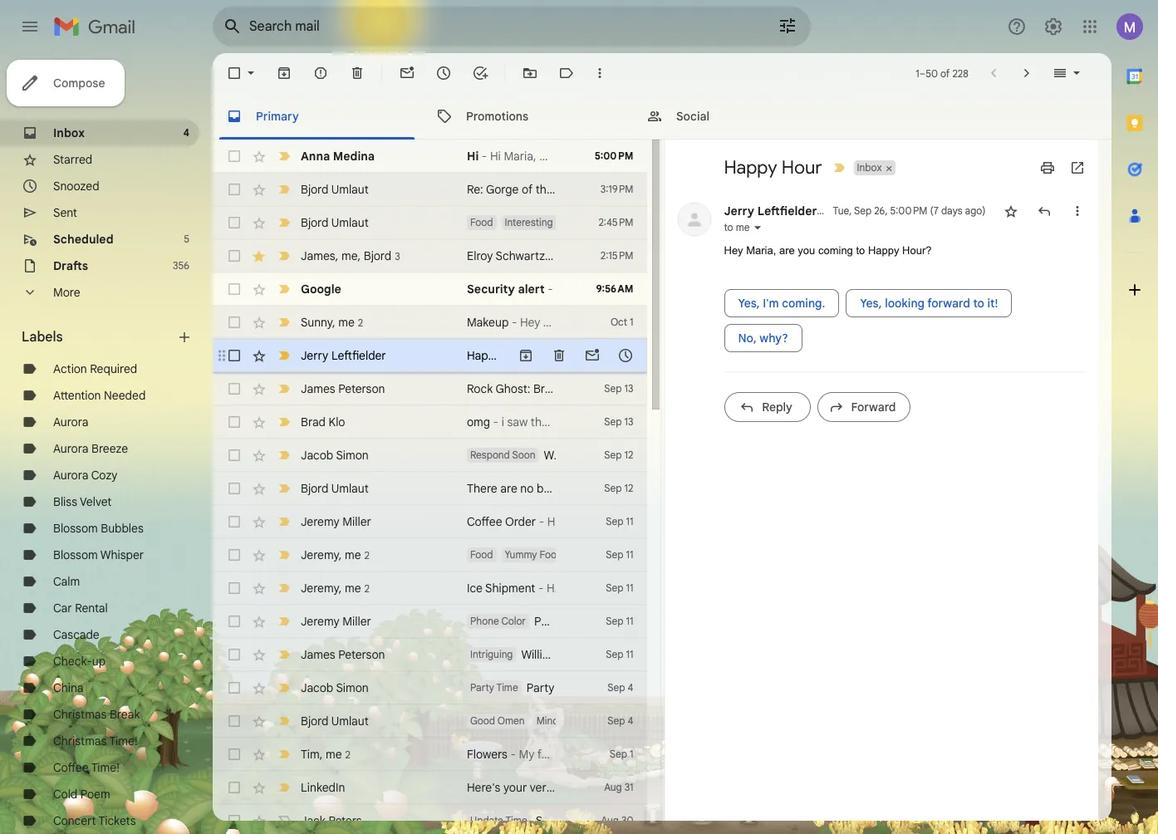 Task type: vqa. For each thing, say whether or not it's contained in the screenshot.


Task type: locate. For each thing, give the bounding box(es) containing it.
2 vertical spatial 4
[[628, 715, 634, 727]]

1 for makeup -
[[630, 316, 634, 328]]

- right makeup on the left top of page
[[512, 315, 517, 330]]

umlaut down klo
[[331, 481, 369, 496]]

jerry down sunny
[[301, 348, 329, 363]]

bjord down anna
[[301, 182, 329, 197]]

inbox inside labels navigation
[[53, 126, 85, 140]]

aug for jack peters
[[601, 815, 619, 827]]

2 umlaut from the top
[[331, 215, 369, 230]]

blossom down bliss velvet link
[[53, 521, 98, 536]]

0 vertical spatial jacob simon
[[301, 448, 369, 463]]

sep 4
[[608, 682, 634, 694], [608, 715, 634, 727]]

5
[[184, 233, 189, 245]]

tab list
[[1112, 53, 1159, 775], [213, 93, 1112, 140]]

0 vertical spatial christmas
[[53, 707, 107, 722]]

time! down break
[[109, 734, 138, 749]]

2 vertical spatial happy
[[467, 348, 501, 363]]

0 horizontal spatial hour
[[504, 348, 530, 363]]

intriguing
[[470, 648, 513, 661]]

oct
[[611, 316, 627, 328]]

time inside party time party -
[[497, 682, 518, 694]]

1 horizontal spatial leftfielder
[[758, 204, 817, 219]]

bjord up tim
[[301, 714, 329, 729]]

simon for party
[[336, 681, 369, 696]]

james , me , bjord 3
[[301, 248, 400, 263]]

1 christmas from the top
[[53, 707, 107, 722]]

1 vertical spatial jerry
[[301, 348, 329, 363]]

0 horizontal spatial coffee
[[53, 760, 89, 775]]

2 row from the top
[[213, 173, 647, 206]]

1 jeremy , me 2 from the top
[[301, 547, 370, 562]]

1 vertical spatial are
[[501, 481, 518, 496]]

are
[[780, 244, 795, 257], [501, 481, 518, 496]]

3 sep 11 from the top
[[606, 582, 634, 594]]

sep 13 for klo
[[605, 416, 634, 428]]

7 row from the top
[[213, 372, 647, 406]]

food for interesting
[[470, 216, 493, 229]]

breeze
[[91, 441, 128, 456]]

1 james from the top
[[301, 248, 336, 263]]

13 for james peterson
[[625, 382, 634, 395]]

2
[[358, 316, 363, 329], [364, 549, 370, 561], [364, 582, 370, 595], [345, 748, 351, 761]]

1 vertical spatial time!
[[91, 760, 120, 775]]

elroy schwartz: american comedy and television writer.
[[467, 249, 757, 263]]

bjord
[[301, 182, 329, 197], [301, 215, 329, 230], [364, 248, 392, 263], [301, 481, 329, 496], [301, 714, 329, 729]]

1 vertical spatial bjord umlaut row
[[213, 705, 647, 738]]

row containing brad klo
[[213, 406, 647, 439]]

good omen
[[470, 715, 525, 727]]

13 down 'oct 1'
[[625, 382, 634, 395]]

2 simon from the top
[[336, 681, 369, 696]]

inbox up starred link
[[53, 126, 85, 140]]

happy hour down social tab
[[724, 156, 822, 179]]

me for eighth row from the bottom of the happy hour 'main content'
[[345, 547, 361, 562]]

0 horizontal spatial to
[[724, 221, 734, 234]]

makeup
[[467, 315, 509, 330]]

1 horizontal spatial 5:00 pm
[[891, 204, 928, 217]]

- right the 'hi'
[[482, 149, 487, 164]]

happy hour inside row
[[467, 348, 530, 363]]

happy hour main content
[[213, 53, 1112, 834]]

0 vertical spatial jeremy , me 2
[[301, 547, 370, 562]]

blossom for blossom bubbles
[[53, 521, 98, 536]]

1 vertical spatial 4
[[628, 682, 634, 694]]

0 vertical spatial happy
[[724, 156, 778, 179]]

me for 13th row
[[345, 581, 361, 596]]

1 vertical spatial coffee
[[53, 760, 89, 775]]

aurora up bliss
[[53, 468, 88, 483]]

- right the omg
[[493, 415, 499, 430]]

Search mail text field
[[249, 18, 731, 35]]

5:00 pm left (7
[[891, 204, 928, 217]]

television
[[672, 249, 722, 263]]

christmas break
[[53, 707, 140, 722]]

1 right oct
[[630, 316, 634, 328]]

car rental
[[53, 601, 108, 616]]

1 umlaut from the top
[[331, 182, 369, 197]]

bliss velvet link
[[53, 495, 112, 509]]

are left you
[[780, 244, 795, 257]]

sent
[[53, 205, 77, 220]]

1 vertical spatial 5:00 pm
[[891, 204, 928, 217]]

2 jeremy , me 2 from the top
[[301, 581, 370, 596]]

james peterson for 15th row from the top of the happy hour 'main content'
[[301, 647, 385, 662]]

1 vertical spatial james
[[301, 381, 336, 396]]

11 row from the top
[[213, 505, 647, 539]]

14 row from the top
[[213, 605, 647, 638]]

0 vertical spatial inbox
[[53, 126, 85, 140]]

2 11 from the top
[[626, 549, 634, 561]]

bjord umlaut for sep 4
[[301, 714, 369, 729]]

8 row from the top
[[213, 406, 647, 439]]

jacob down brad
[[301, 448, 334, 463]]

happy hour
[[724, 156, 822, 179], [467, 348, 530, 363]]

2 james from the top
[[301, 381, 336, 396]]

1 13 from the top
[[625, 382, 634, 395]]

party
[[527, 681, 555, 696], [470, 682, 494, 694]]

food right yummy on the left bottom of the page
[[540, 549, 563, 561]]

main menu image
[[20, 17, 40, 37]]

bjord umlaut for 2:45 pm
[[301, 215, 369, 230]]

2 vertical spatial aurora
[[53, 468, 88, 483]]

jacob simon down klo
[[301, 448, 369, 463]]

coffee inside row
[[467, 514, 503, 529]]

promotions
[[466, 108, 529, 123]]

18 row from the top
[[213, 771, 663, 805]]

0 horizontal spatial update
[[470, 815, 504, 827]]

action required link
[[53, 362, 137, 377]]

toolbar inside row
[[509, 347, 642, 364]]

peters
[[329, 814, 362, 829]]

1 miller from the top
[[343, 514, 371, 529]]

1 vertical spatial inbox
[[857, 161, 882, 174]]

1 horizontal spatial hour
[[782, 156, 822, 179]]

3 row from the top
[[213, 239, 757, 273]]

1 simon from the top
[[336, 448, 369, 463]]

1 sep 12 from the top
[[604, 449, 634, 461]]

1 jeremy miller from the top
[[301, 514, 371, 529]]

leftfielder for jerry leftfielder
[[332, 348, 386, 363]]

13 for brad klo
[[625, 416, 634, 428]]

inbox inside button
[[857, 161, 882, 174]]

needed
[[104, 388, 146, 403]]

jeremy miller for coffee
[[301, 514, 371, 529]]

0 horizontal spatial happy hour
[[467, 348, 530, 363]]

tue, sep 26, 5:00 pm (7 days ago)
[[833, 204, 986, 217]]

coffee up cold
[[53, 760, 89, 775]]

to me
[[724, 221, 750, 234]]

blossom
[[53, 521, 98, 536], [53, 548, 98, 563]]

bjord umlaut row up 3
[[213, 206, 647, 239]]

3 11 from the top
[[626, 582, 634, 594]]

jeremy , me 2
[[301, 547, 370, 562], [301, 581, 370, 596]]

hi
[[467, 149, 479, 164]]

aurora cozy
[[53, 468, 118, 483]]

gorge
[[486, 182, 519, 197]]

13
[[625, 382, 634, 395], [625, 416, 634, 428]]

11 for intriguing williams?
[[626, 648, 634, 661]]

9:56 am
[[596, 283, 634, 295]]

settings image
[[1044, 17, 1064, 37]]

16 row from the top
[[213, 672, 647, 705]]

0 vertical spatial 5:00 pm
[[595, 150, 634, 162]]

5:00 pm
[[595, 150, 634, 162], [891, 204, 928, 217]]

0 vertical spatial 13
[[625, 382, 634, 395]]

1 horizontal spatial happy hour
[[724, 156, 822, 179]]

1 sep 11 from the top
[[606, 515, 634, 528]]

0 vertical spatial jeremy miller
[[301, 514, 371, 529]]

1 vertical spatial jeremy miller
[[301, 614, 371, 629]]

miller for coffee
[[343, 514, 371, 529]]

leftfielder inside row
[[332, 348, 386, 363]]

0 vertical spatial james peterson
[[301, 381, 385, 396]]

1 sep 13 from the top
[[605, 382, 634, 395]]

0 vertical spatial simon
[[336, 448, 369, 463]]

1 jacob from the top
[[301, 448, 334, 463]]

4 sep 11 from the top
[[606, 615, 634, 628]]

jerry for jerry leftfielder < leftforjerrbear344@gmail.com
[[724, 204, 755, 219]]

compose button
[[7, 60, 125, 106]]

primary tab
[[213, 93, 421, 140]]

0 vertical spatial james
[[301, 248, 336, 263]]

1 horizontal spatial update
[[586, 814, 624, 829]]

1 vertical spatial blossom
[[53, 548, 98, 563]]

bjord for sep 12
[[301, 481, 329, 496]]

0 vertical spatial time
[[497, 682, 518, 694]]

car
[[53, 601, 72, 616]]

1 vertical spatial sep 13
[[605, 416, 634, 428]]

peterson
[[339, 381, 385, 396], [339, 647, 385, 662]]

2 jeremy from the top
[[301, 547, 339, 562]]

coming
[[819, 244, 853, 257]]

4 inside row
[[628, 682, 634, 694]]

bjord for 2:45 pm
[[301, 215, 329, 230]]

row containing jack peters
[[213, 805, 647, 834]]

cascade
[[53, 628, 99, 642]]

bjord umlaut down klo
[[301, 481, 369, 496]]

james peterson for seventh row from the top of the happy hour 'main content'
[[301, 381, 385, 396]]

9 row from the top
[[213, 439, 647, 472]]

0 vertical spatial 4
[[183, 126, 189, 139]]

1 horizontal spatial coffee
[[467, 514, 503, 529]]

2 1 from the top
[[630, 748, 634, 760]]

None checkbox
[[226, 148, 243, 165], [226, 181, 243, 198], [226, 381, 243, 397], [226, 547, 243, 564], [226, 580, 243, 597], [226, 613, 243, 630], [226, 680, 243, 696], [226, 713, 243, 730], [226, 746, 243, 763], [226, 148, 243, 165], [226, 181, 243, 198], [226, 381, 243, 397], [226, 547, 243, 564], [226, 580, 243, 597], [226, 613, 243, 630], [226, 680, 243, 696], [226, 713, 243, 730], [226, 746, 243, 763]]

4 bjord umlaut from the top
[[301, 714, 369, 729]]

2 inside 'tim , me 2'
[[345, 748, 351, 761]]

3 umlaut from the top
[[331, 481, 369, 496]]

bjord umlaut down "anna medina"
[[301, 182, 369, 197]]

blossom for blossom whisper
[[53, 548, 98, 563]]

respond soon work
[[470, 448, 571, 463]]

0 vertical spatial aug
[[604, 781, 622, 794]]

flowers -
[[467, 747, 519, 762]]

umlaut up 'tim , me 2'
[[331, 714, 369, 729]]

2 peterson from the top
[[339, 647, 385, 662]]

to
[[724, 221, 734, 234], [856, 244, 865, 257]]

christmas up coffee time! "link"
[[53, 734, 107, 749]]

1 vertical spatial jacob
[[301, 681, 334, 696]]

0 horizontal spatial are
[[501, 481, 518, 496]]

jerry inside row
[[301, 348, 329, 363]]

5 11 from the top
[[626, 648, 634, 661]]

1 up 31
[[630, 748, 634, 760]]

whisper
[[100, 548, 144, 563]]

leftfielder left <
[[758, 204, 817, 219]]

1 blossom from the top
[[53, 521, 98, 536]]

2 inside sunny , me 2
[[358, 316, 363, 329]]

2 sep 12 from the top
[[604, 482, 634, 495]]

1 vertical spatial christmas
[[53, 734, 107, 749]]

poem
[[80, 787, 110, 802]]

rock ghost: broadway
[[467, 381, 586, 396]]

sep inside cell
[[854, 204, 872, 217]]

1 11 from the top
[[626, 515, 634, 528]]

0 vertical spatial 1
[[630, 316, 634, 328]]

blossom up calm link
[[53, 548, 98, 563]]

food inside the bjord umlaut row
[[470, 216, 493, 229]]

17 row from the top
[[213, 738, 647, 771]]

5:00 pm inside cell
[[891, 204, 928, 217]]

1 vertical spatial peterson
[[339, 647, 385, 662]]

bjord umlaut up james , me , bjord 3
[[301, 215, 369, 230]]

re: gorge of the jungle
[[467, 182, 591, 197]]

2 horizontal spatial happy
[[868, 244, 900, 257]]

support image
[[1007, 17, 1027, 37]]

simon up 'tim , me 2'
[[336, 681, 369, 696]]

jerry up to me
[[724, 204, 755, 219]]

1 vertical spatial happy hour
[[467, 348, 530, 363]]

1 bjord umlaut from the top
[[301, 182, 369, 197]]

6 row from the top
[[213, 339, 647, 372]]

ghost:
[[496, 381, 531, 396]]

inbox right important according to google magic. switch
[[857, 161, 882, 174]]

umlaut for sep 12
[[331, 481, 369, 496]]

jerry leftfielder < leftforjerrbear344@gmail.com
[[724, 204, 961, 219]]

5:00 pm up "3:19 pm"
[[595, 150, 634, 162]]

0 horizontal spatial inbox
[[53, 126, 85, 140]]

time! for christmas time!
[[109, 734, 138, 749]]

food down the re:
[[470, 216, 493, 229]]

0 horizontal spatial 5:00 pm
[[595, 150, 634, 162]]

4 jeremy from the top
[[301, 614, 340, 629]]

3 james from the top
[[301, 647, 336, 662]]

are left no
[[501, 481, 518, 496]]

cascade link
[[53, 628, 99, 642]]

aurora for aurora breeze
[[53, 441, 88, 456]]

31
[[625, 781, 634, 794]]

4 for jacob simon
[[628, 682, 634, 694]]

sep 11
[[606, 515, 634, 528], [606, 549, 634, 561], [606, 582, 634, 594], [606, 615, 634, 628], [606, 648, 634, 661]]

2 blossom from the top
[[53, 548, 98, 563]]

row
[[213, 140, 647, 173], [213, 173, 647, 206], [213, 239, 757, 273], [213, 273, 647, 306], [213, 306, 647, 339], [213, 339, 647, 372], [213, 372, 647, 406], [213, 406, 647, 439], [213, 439, 647, 472], [213, 472, 647, 505], [213, 505, 647, 539], [213, 539, 647, 572], [213, 572, 647, 605], [213, 605, 647, 638], [213, 638, 647, 672], [213, 672, 647, 705], [213, 738, 647, 771], [213, 771, 663, 805], [213, 805, 647, 834]]

phone left the color
[[470, 615, 499, 628]]

jerry
[[724, 204, 755, 219], [301, 348, 329, 363]]

4 row from the top
[[213, 273, 647, 306]]

2 jeremy miller from the top
[[301, 614, 371, 629]]

12 row from the top
[[213, 539, 647, 572]]

christmas for christmas break
[[53, 707, 107, 722]]

-
[[482, 149, 487, 164], [548, 282, 553, 297], [512, 315, 517, 330], [493, 415, 499, 430], [539, 514, 544, 529], [538, 581, 544, 596], [558, 681, 563, 696], [511, 747, 516, 762]]

2 12 from the top
[[625, 482, 634, 495]]

1 sep 4 from the top
[[608, 682, 634, 694]]

jacob up tim
[[301, 681, 334, 696]]

aurora down aurora link
[[53, 441, 88, 456]]

rock ghost: broadway link
[[467, 381, 586, 397]]

2 miller from the top
[[343, 614, 371, 629]]

leftfielder down sunny , me 2
[[332, 348, 386, 363]]

4 inside the bjord umlaut row
[[628, 715, 634, 727]]

row containing jerry leftfielder
[[213, 339, 647, 372]]

1 vertical spatial jeremy , me 2
[[301, 581, 370, 596]]

party up good on the bottom of page
[[470, 682, 494, 694]]

aug 30
[[601, 815, 634, 827]]

coffee for coffee order -
[[467, 514, 503, 529]]

snooze image
[[436, 65, 452, 81]]

umlaut up james , me , bjord 3
[[331, 215, 369, 230]]

time inside update time software update
[[506, 815, 527, 827]]

sep 11 for phone color phone case
[[606, 615, 634, 628]]

1 row from the top
[[213, 140, 647, 173]]

2 christmas from the top
[[53, 734, 107, 749]]

0 vertical spatial blossom
[[53, 521, 98, 536]]

3 bjord umlaut from the top
[[301, 481, 369, 496]]

aug left 31
[[604, 781, 622, 794]]

to right coming
[[856, 244, 865, 257]]

jacob for party
[[301, 681, 334, 696]]

aurora down attention
[[53, 415, 88, 430]]

bjord umlaut for sep 12
[[301, 481, 369, 496]]

1 vertical spatial 13
[[625, 416, 634, 428]]

simon down klo
[[336, 448, 369, 463]]

2 aurora from the top
[[53, 441, 88, 456]]

christmas
[[53, 707, 107, 722], [53, 734, 107, 749]]

0 horizontal spatial phone
[[470, 615, 499, 628]]

1 aurora from the top
[[53, 415, 88, 430]]

1 vertical spatial happy
[[868, 244, 900, 257]]

hour up ghost: on the left top of page
[[504, 348, 530, 363]]

christmas down china link
[[53, 707, 107, 722]]

sep 13 up "suggestions..."
[[605, 416, 634, 428]]

move to image
[[522, 65, 539, 81]]

bjord down brad
[[301, 481, 329, 496]]

shipment
[[485, 581, 536, 596]]

good
[[470, 715, 495, 727]]

china link
[[53, 681, 84, 696]]

2 sep 13 from the top
[[605, 416, 634, 428]]

1 vertical spatial time
[[506, 815, 527, 827]]

miller for phone
[[343, 614, 371, 629]]

1 horizontal spatial inbox
[[857, 161, 882, 174]]

2 13 from the top
[[625, 416, 634, 428]]

2 sep 4 from the top
[[608, 715, 634, 727]]

2 jacob from the top
[[301, 681, 334, 696]]

update down code
[[586, 814, 624, 829]]

0 vertical spatial time!
[[109, 734, 138, 749]]

are inside row
[[501, 481, 518, 496]]

aurora for aurora link
[[53, 415, 88, 430]]

0 vertical spatial sep 4
[[608, 682, 634, 694]]

attention needed
[[53, 388, 146, 403]]

0 vertical spatial 12
[[625, 449, 634, 461]]

gmail image
[[53, 10, 144, 43]]

time! down christmas time!
[[91, 760, 120, 775]]

work
[[544, 448, 571, 463]]

0 vertical spatial to
[[724, 221, 734, 234]]

0 vertical spatial peterson
[[339, 381, 385, 396]]

happy inside happy hour link
[[467, 348, 501, 363]]

aug for linkedin
[[604, 781, 622, 794]]

0 vertical spatial bjord umlaut row
[[213, 206, 647, 239]]

0 horizontal spatial party
[[470, 682, 494, 694]]

umlaut for 3:19 pm
[[331, 182, 369, 197]]

food up ice
[[470, 549, 493, 561]]

calm link
[[53, 574, 80, 589]]

0 vertical spatial coffee
[[467, 514, 503, 529]]

1 james peterson from the top
[[301, 381, 385, 396]]

2 bjord umlaut from the top
[[301, 215, 369, 230]]

1 1 from the top
[[630, 316, 634, 328]]

15 row from the top
[[213, 638, 647, 672]]

happy hour link
[[467, 347, 530, 364]]

1 peterson from the top
[[339, 381, 385, 396]]

1 for flowers -
[[630, 748, 634, 760]]

inbox
[[53, 126, 85, 140], [857, 161, 882, 174]]

1 vertical spatial aug
[[601, 815, 619, 827]]

1 vertical spatial miller
[[343, 614, 371, 629]]

0 vertical spatial are
[[780, 244, 795, 257]]

2 james peterson from the top
[[301, 647, 385, 662]]

bjord umlaut up 'tim , me 2'
[[301, 714, 369, 729]]

time up omen
[[497, 682, 518, 694]]

2 vertical spatial james
[[301, 647, 336, 662]]

1 12 from the top
[[625, 449, 634, 461]]

time for party
[[497, 682, 518, 694]]

sep 4 for simon
[[608, 682, 634, 694]]

sep 13 right broadway
[[605, 382, 634, 395]]

leftfielder
[[758, 204, 817, 219], [332, 348, 386, 363]]

None search field
[[213, 7, 811, 47]]

happy down makeup on the left top of page
[[467, 348, 501, 363]]

to up the hey
[[724, 221, 734, 234]]

bjord up james , me , bjord 3
[[301, 215, 329, 230]]

230409
[[621, 780, 663, 795]]

- right shipment
[[538, 581, 544, 596]]

4 umlaut from the top
[[331, 714, 369, 729]]

bjord umlaut row
[[213, 206, 647, 239], [213, 705, 647, 738]]

1 vertical spatial sep 12
[[604, 482, 634, 495]]

0 vertical spatial sep 13
[[605, 382, 634, 395]]

1 vertical spatial aurora
[[53, 441, 88, 456]]

3 aurora from the top
[[53, 468, 88, 483]]

19 row from the top
[[213, 805, 647, 834]]

bjord umlaut row up flowers
[[213, 705, 647, 738]]

13 up "suggestions..."
[[625, 416, 634, 428]]

umlaut
[[331, 182, 369, 197], [331, 215, 369, 230], [331, 481, 369, 496], [331, 714, 369, 729]]

happy hour down makeup - at the left top of the page
[[467, 348, 530, 363]]

time down your
[[506, 815, 527, 827]]

party down williams?
[[527, 681, 555, 696]]

1 jacob simon from the top
[[301, 448, 369, 463]]

4 11 from the top
[[626, 615, 634, 628]]

0 vertical spatial leftfielder
[[758, 204, 817, 219]]

coffee inside labels navigation
[[53, 760, 89, 775]]

5 sep 11 from the top
[[606, 648, 634, 661]]

me for row containing james
[[342, 248, 358, 263]]

sep 12 for jacob simon
[[604, 449, 634, 461]]

happy down social tab
[[724, 156, 778, 179]]

toolbar
[[509, 347, 642, 364]]

phone left case
[[534, 614, 568, 629]]

0 vertical spatial hour
[[782, 156, 822, 179]]

jacob simon up 'tim , me 2'
[[301, 681, 369, 696]]

0 vertical spatial sep 12
[[604, 449, 634, 461]]

1 horizontal spatial jerry
[[724, 204, 755, 219]]

0 vertical spatial miller
[[343, 514, 371, 529]]

0 vertical spatial jacob
[[301, 448, 334, 463]]

1 vertical spatial sep 4
[[608, 715, 634, 727]]

update inside update time software update
[[470, 815, 504, 827]]

bjord left 3
[[364, 248, 392, 263]]

1 vertical spatial jacob simon
[[301, 681, 369, 696]]

0 horizontal spatial happy
[[467, 348, 501, 363]]

inbox for inbox link
[[53, 126, 85, 140]]

aurora link
[[53, 415, 88, 430]]

bliss velvet
[[53, 495, 112, 509]]

0 horizontal spatial leftfielder
[[332, 348, 386, 363]]

2 jacob simon from the top
[[301, 681, 369, 696]]

1 vertical spatial simon
[[336, 681, 369, 696]]

1 vertical spatial to
[[856, 244, 865, 257]]

hour left important according to google magic. switch
[[782, 156, 822, 179]]

1 vertical spatial james peterson
[[301, 647, 385, 662]]

cozy
[[91, 468, 118, 483]]

13 row from the top
[[213, 572, 647, 605]]

1 vertical spatial leftfielder
[[332, 348, 386, 363]]

0 vertical spatial aurora
[[53, 415, 88, 430]]

1 vertical spatial hour
[[504, 348, 530, 363]]

more button
[[0, 279, 199, 306]]

1 vertical spatial 1
[[630, 748, 634, 760]]

party time party -
[[470, 681, 566, 696]]

None checkbox
[[226, 65, 243, 81], [226, 214, 243, 231], [226, 248, 243, 264], [226, 281, 243, 298], [226, 314, 243, 331], [226, 347, 243, 364], [226, 414, 243, 431], [226, 447, 243, 464], [226, 480, 243, 497], [226, 514, 243, 530], [226, 647, 243, 663], [226, 780, 243, 796], [226, 813, 243, 829], [226, 65, 243, 81], [226, 214, 243, 231], [226, 248, 243, 264], [226, 281, 243, 298], [226, 314, 243, 331], [226, 347, 243, 364], [226, 414, 243, 431], [226, 447, 243, 464], [226, 480, 243, 497], [226, 514, 243, 530], [226, 647, 243, 663], [226, 780, 243, 796], [226, 813, 243, 829]]

coffee down there
[[467, 514, 503, 529]]

0 horizontal spatial jerry
[[301, 348, 329, 363]]

klo
[[329, 415, 345, 430]]

happy left hour?
[[868, 244, 900, 257]]

sep 4 inside the bjord umlaut row
[[608, 715, 634, 727]]

attention
[[53, 388, 101, 403]]

software
[[536, 814, 583, 829]]

1 vertical spatial 12
[[625, 482, 634, 495]]

miller
[[343, 514, 371, 529], [343, 614, 371, 629]]

aug left 30
[[601, 815, 619, 827]]

sep 4 for umlaut
[[608, 715, 634, 727]]

5 row from the top
[[213, 306, 647, 339]]

0 vertical spatial happy hour
[[724, 156, 822, 179]]

ice shipment -
[[467, 581, 547, 596]]

0 vertical spatial jerry
[[724, 204, 755, 219]]

update down 'here's'
[[470, 815, 504, 827]]

jack
[[301, 814, 326, 829]]

jerry for jerry leftfielder
[[301, 348, 329, 363]]

- down williams?
[[558, 681, 563, 696]]

christmas break link
[[53, 707, 140, 722]]

umlaut down medina
[[331, 182, 369, 197]]

phone inside phone color phone case
[[470, 615, 499, 628]]

sep 4 inside row
[[608, 682, 634, 694]]



Task type: describe. For each thing, give the bounding box(es) containing it.
snoozed
[[53, 179, 99, 194]]

blossom whisper
[[53, 548, 144, 563]]

sep 11 for intriguing williams?
[[606, 648, 634, 661]]

omen
[[498, 715, 525, 727]]

row containing linkedin
[[213, 771, 663, 805]]

bjord for 3:19 pm
[[301, 182, 329, 197]]

bliss
[[53, 495, 77, 509]]

4 inside labels navigation
[[183, 126, 189, 139]]

sep 12 for bjord umlaut
[[604, 482, 634, 495]]

search mail image
[[218, 12, 248, 42]]

sunny , me 2
[[301, 315, 363, 330]]

schwartz:
[[496, 249, 548, 263]]

hour?
[[903, 244, 932, 257]]

1 horizontal spatial phone
[[534, 614, 568, 629]]

4 for bjord umlaut
[[628, 715, 634, 727]]

jacob simon for work
[[301, 448, 369, 463]]

2 for ice shipment -
[[364, 582, 370, 595]]

starred
[[53, 152, 92, 167]]

labels
[[22, 329, 63, 346]]

of
[[522, 182, 533, 197]]

medina
[[333, 149, 375, 164]]

suggestions...
[[560, 481, 633, 496]]

Not starred checkbox
[[1003, 203, 1019, 219]]

hey maria, are you coming to happy hour?
[[724, 244, 932, 257]]

promotions tab
[[423, 93, 632, 140]]

1 horizontal spatial to
[[856, 244, 865, 257]]

1 jeremy from the top
[[301, 514, 340, 529]]

check-up link
[[53, 654, 106, 669]]

makeup -
[[467, 315, 520, 330]]

2 bjord umlaut row from the top
[[213, 705, 647, 738]]

christmas for christmas time!
[[53, 734, 107, 749]]

days
[[942, 204, 963, 217]]

check-
[[53, 654, 92, 669]]

umlaut for 2:45 pm
[[331, 215, 369, 230]]

case
[[571, 614, 597, 629]]

me for row containing sunny
[[338, 315, 355, 330]]

umlaut for sep 4
[[331, 714, 369, 729]]

10 row from the top
[[213, 472, 647, 505]]

bjord for sep 4
[[301, 714, 329, 729]]

jungle
[[556, 182, 591, 197]]

row containing anna medina
[[213, 140, 647, 173]]

velvet
[[80, 495, 112, 509]]

jack peters
[[301, 814, 362, 829]]

coffee for coffee time!
[[53, 760, 89, 775]]

delete image
[[349, 65, 366, 81]]

brad
[[301, 415, 326, 430]]

1 bjord umlaut row from the top
[[213, 206, 647, 239]]

maria,
[[747, 244, 777, 257]]

important according to google magic. switch
[[831, 160, 847, 176]]

china
[[53, 681, 84, 696]]

12 for bjord umlaut
[[625, 482, 634, 495]]

30
[[622, 815, 634, 827]]

1 horizontal spatial party
[[527, 681, 555, 696]]

brad klo
[[301, 415, 345, 430]]

aurora breeze link
[[53, 441, 128, 456]]

security
[[467, 282, 515, 297]]

rental
[[75, 601, 108, 616]]

here's your verification code 230409
[[467, 780, 663, 795]]

there are no bad suggestions...
[[467, 481, 633, 496]]

simon for work
[[336, 448, 369, 463]]

coffee order -
[[467, 514, 547, 529]]

bubbles
[[101, 521, 144, 536]]

jerry leftfielder cell
[[724, 204, 966, 219]]

advanced search options image
[[771, 9, 805, 42]]

add to tasks image
[[472, 65, 489, 81]]

concert tickets
[[53, 814, 136, 829]]

your
[[504, 780, 527, 795]]

compose
[[53, 76, 105, 91]]

oct 1
[[611, 316, 634, 328]]

cold poem link
[[53, 787, 110, 802]]

hey
[[724, 244, 744, 257]]

coffee time! link
[[53, 760, 120, 775]]

soon
[[512, 449, 536, 461]]

labels navigation
[[0, 53, 213, 834]]

report spam image
[[313, 65, 329, 81]]

sunny
[[301, 315, 332, 330]]

calm
[[53, 574, 80, 589]]

1 horizontal spatial are
[[780, 244, 795, 257]]

you
[[798, 244, 816, 257]]

aurora breeze
[[53, 441, 128, 456]]

inbox link
[[53, 126, 85, 140]]

here's
[[467, 780, 501, 795]]

sep 11 for ice shipment -
[[606, 582, 634, 594]]

- right flowers
[[511, 747, 516, 762]]

social tab
[[633, 93, 843, 140]]

ago)
[[965, 204, 986, 217]]

jacob simon for party
[[301, 681, 369, 696]]

hour inside happy hour link
[[504, 348, 530, 363]]

row containing tim
[[213, 738, 647, 771]]

11 for phone color phone case
[[626, 615, 634, 628]]

12 for jacob simon
[[625, 449, 634, 461]]

row containing google
[[213, 273, 647, 306]]

bjord umlaut for 3:19 pm
[[301, 182, 369, 197]]

2 sep 11 from the top
[[606, 549, 634, 561]]

labels heading
[[22, 329, 176, 346]]

coffee time!
[[53, 760, 120, 775]]

linkedin
[[301, 780, 345, 795]]

cold poem
[[53, 787, 110, 802]]

snoozed link
[[53, 179, 99, 194]]

11 for ice shipment -
[[626, 582, 634, 594]]

blossom whisper link
[[53, 548, 144, 563]]

williams?
[[522, 647, 570, 662]]

row containing sunny
[[213, 306, 647, 339]]

check-up
[[53, 654, 106, 669]]

elroy schwartz: american comedy and television writer. link
[[467, 248, 757, 264]]

jacob for work
[[301, 448, 334, 463]]

archive image
[[276, 65, 293, 81]]

<
[[820, 204, 825, 217]]

2:15 pm
[[601, 249, 634, 262]]

356
[[173, 259, 189, 272]]

time! for coffee time!
[[91, 760, 120, 775]]

time for software
[[506, 815, 527, 827]]

leftforjerrbear344@gmail.com
[[825, 204, 961, 217]]

action required
[[53, 362, 137, 377]]

3 jeremy from the top
[[301, 581, 339, 596]]

toggle split pane mode image
[[1052, 65, 1069, 81]]

tim , me 2
[[301, 747, 351, 762]]

christmas time! link
[[53, 734, 138, 749]]

update time software update
[[470, 814, 624, 829]]

blossom bubbles
[[53, 521, 144, 536]]

older image
[[1019, 65, 1036, 81]]

elroy
[[467, 249, 493, 263]]

sep 13 for peterson
[[605, 382, 634, 395]]

hi -
[[467, 149, 490, 164]]

rock
[[467, 381, 493, 396]]

tab list containing primary
[[213, 93, 1112, 140]]

row containing james
[[213, 239, 757, 273]]

2 for flowers -
[[345, 748, 351, 761]]

anna
[[301, 149, 330, 164]]

up
[[92, 654, 106, 669]]

1 horizontal spatial happy
[[724, 156, 778, 179]]

tue, sep 26, 5:00 pm (7 days ago) cell
[[833, 203, 986, 219]]

leftfielder for jerry leftfielder < leftforjerrbear344@gmail.com
[[758, 204, 817, 219]]

alert
[[518, 282, 545, 297]]

me for row containing tim
[[326, 747, 342, 762]]

2:45 pm
[[599, 216, 634, 229]]

2 for makeup -
[[358, 316, 363, 329]]

aurora for aurora cozy
[[53, 468, 88, 483]]

omg
[[467, 415, 490, 430]]

phone color phone case
[[470, 614, 597, 629]]

inbox for the 'inbox' button
[[857, 161, 882, 174]]

there
[[467, 481, 498, 496]]

comedy
[[604, 249, 646, 263]]

- right order on the bottom left of page
[[539, 514, 544, 529]]

(7
[[930, 204, 939, 217]]

party inside party time party -
[[470, 682, 494, 694]]

concert tickets link
[[53, 814, 136, 829]]

food for yummy food
[[470, 549, 493, 561]]

jeremy miller for phone
[[301, 614, 371, 629]]

- right alert
[[548, 282, 553, 297]]



